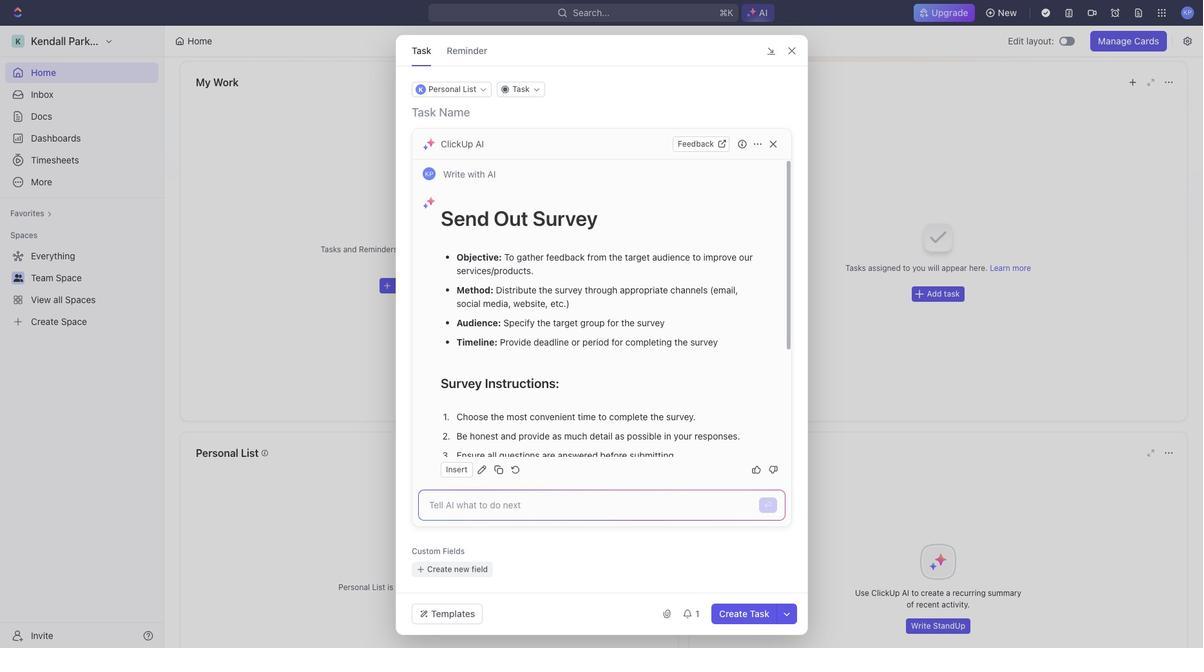 Task type: vqa. For each thing, say whether or not it's contained in the screenshot.
the left the Team Space Link
no



Task type: locate. For each thing, give the bounding box(es) containing it.
and left reminders
[[343, 245, 357, 255]]

1 vertical spatial write
[[911, 622, 931, 631]]

and
[[343, 245, 357, 255], [500, 431, 516, 442]]

0 horizontal spatial learn
[[409, 255, 429, 265]]

1 horizontal spatial personal
[[339, 583, 370, 593]]

2 horizontal spatial a
[[946, 589, 950, 599]]

0 horizontal spatial ai
[[475, 138, 484, 149]]

target down etc.)
[[553, 317, 578, 328]]

clickup up write with ai
[[440, 138, 473, 149]]

clickup inside send out survey dialog
[[440, 138, 473, 149]]

survey up feedback at the top left of the page
[[532, 206, 597, 231]]

0 horizontal spatial will
[[484, 245, 496, 255]]

of
[[907, 601, 914, 610]]

⌘k
[[719, 7, 733, 18]]

will inside tasks and reminders assigned to you to you will show here. learn more
[[484, 245, 496, 255]]

1 horizontal spatial target
[[625, 252, 650, 263]]

submitting.
[[629, 450, 676, 461]]

learn up the add task or reminder button
[[409, 255, 429, 265]]

0 vertical spatial and
[[343, 245, 357, 255]]

1 horizontal spatial a
[[435, 606, 440, 616]]

write left 'with'
[[443, 169, 465, 180]]

survey
[[555, 284, 582, 295], [637, 317, 664, 328], [690, 337, 718, 348]]

answered
[[557, 450, 597, 461]]

to up add task or reminder
[[434, 245, 442, 255]]

here. right to
[[519, 245, 538, 255]]

target
[[625, 252, 650, 263], [553, 317, 578, 328]]

for right home
[[424, 583, 435, 593]]

write for write with ai
[[443, 169, 465, 180]]

0 vertical spatial assigned
[[400, 245, 432, 255]]

to up of
[[911, 589, 919, 599]]

0 horizontal spatial write
[[443, 169, 465, 180]]

clickup inside use clickup ai to create a recurring summary of recent activity.
[[871, 589, 900, 599]]

send out survey
[[440, 206, 597, 231]]

1 horizontal spatial as
[[615, 431, 624, 442]]

2 horizontal spatial ai
[[902, 589, 909, 599]]

choose
[[456, 411, 488, 422]]

1 horizontal spatial tasks
[[845, 264, 866, 273]]

add
[[395, 281, 410, 291], [927, 289, 942, 299]]

detail
[[589, 431, 612, 442]]

1 horizontal spatial learn more link
[[990, 264, 1031, 273]]

1 horizontal spatial add
[[927, 289, 942, 299]]

0 horizontal spatial clickup
[[440, 138, 473, 149]]

your right in
[[673, 431, 692, 442]]

1 horizontal spatial you
[[469, 245, 482, 255]]

0 horizontal spatial home
[[31, 67, 56, 78]]

your down create new field button
[[437, 583, 453, 593]]

0 horizontal spatial target
[[553, 317, 578, 328]]

1 horizontal spatial survey
[[637, 317, 664, 328]]

instructions:
[[485, 376, 559, 391]]

2 vertical spatial ai
[[902, 589, 909, 599]]

or inside send out survey dialog
[[571, 337, 580, 348]]

survey down channels
[[690, 337, 718, 348]]

distribute the survey through appropriate channels (email, social media, website, etc.)
[[456, 284, 740, 309]]

the left most
[[490, 411, 504, 422]]

1 vertical spatial or
[[571, 337, 580, 348]]

1 horizontal spatial ai
[[487, 169, 495, 180]]

write inside send out survey dialog
[[443, 169, 465, 180]]

2 horizontal spatial task
[[750, 609, 769, 620]]

task down tasks and reminders assigned to you to you will show here. learn more
[[412, 281, 428, 291]]

task down tasks.
[[442, 606, 458, 616]]

survey
[[532, 206, 597, 231], [440, 376, 482, 391]]

for right period
[[611, 337, 623, 348]]

you up the services/products.
[[469, 245, 482, 255]]

to gather feedback from the target audience to improve our services/products.
[[456, 252, 755, 276]]

personal for personal list is a home for your tasks.
[[339, 583, 370, 593]]

the up etc.)
[[539, 284, 552, 295]]

0 horizontal spatial or
[[430, 281, 438, 291]]

or inside button
[[430, 281, 438, 291]]

0 horizontal spatial add
[[395, 281, 410, 291]]

0 horizontal spatial survey
[[555, 284, 582, 295]]

ai up 'with'
[[475, 138, 484, 149]]

as left much on the bottom of the page
[[552, 431, 561, 442]]

1 vertical spatial task
[[512, 84, 529, 94]]

1 horizontal spatial and
[[500, 431, 516, 442]]

2 vertical spatial for
[[424, 583, 435, 593]]

1 vertical spatial here.
[[969, 264, 988, 273]]

ai right 'with'
[[487, 169, 495, 180]]

task
[[412, 281, 428, 291], [944, 289, 960, 299], [442, 606, 458, 616]]

0 horizontal spatial as
[[552, 431, 561, 442]]

1 vertical spatial tasks
[[845, 264, 866, 273]]

timesheets link
[[5, 150, 159, 171]]

0 vertical spatial survey
[[532, 206, 597, 231]]

learn more link for here.
[[990, 264, 1031, 273]]

social
[[456, 298, 480, 309]]

before
[[600, 450, 627, 461]]

0 vertical spatial clickup
[[440, 138, 473, 149]]

to down "send" at top
[[459, 245, 467, 255]]

as right detail
[[615, 431, 624, 442]]

or left 'reminder'
[[430, 281, 438, 291]]

1
[[695, 609, 699, 620]]

ai
[[475, 138, 484, 149], [487, 169, 495, 180], [902, 589, 909, 599]]

tasks and reminders assigned to you to you will show here. learn more
[[321, 245, 538, 265]]

1 horizontal spatial write
[[911, 622, 931, 631]]

write inside button
[[911, 622, 931, 631]]

home up my
[[188, 35, 212, 46]]

dashboards link
[[5, 128, 159, 149]]

1 horizontal spatial task
[[512, 84, 529, 94]]

clickup
[[440, 138, 473, 149], [871, 589, 900, 599]]

1 vertical spatial survey
[[637, 317, 664, 328]]

write down recent
[[911, 622, 931, 631]]

all
[[487, 450, 496, 461]]

the up deadline
[[537, 317, 550, 328]]

0 vertical spatial write
[[443, 169, 465, 180]]

0 vertical spatial or
[[430, 281, 438, 291]]

add for add task or reminder
[[395, 281, 410, 291]]

target up the appropriate
[[625, 252, 650, 263]]

create inside dropdown button
[[427, 565, 452, 574]]

1 vertical spatial will
[[928, 264, 940, 273]]

0 vertical spatial for
[[607, 317, 618, 328]]

recurring
[[953, 589, 986, 599]]

1 vertical spatial list
[[372, 583, 385, 593]]

0 vertical spatial will
[[484, 245, 496, 255]]

more
[[431, 255, 450, 265], [1012, 264, 1031, 273]]

0 horizontal spatial more
[[431, 255, 450, 265]]

objective:
[[456, 252, 502, 263]]

1 vertical spatial personal
[[339, 583, 370, 593]]

task down appear
[[944, 289, 960, 299]]

0 horizontal spatial assigned
[[400, 245, 432, 255]]

clickup right use
[[871, 589, 900, 599]]

the right from
[[609, 252, 622, 263]]

kp
[[425, 170, 433, 178]]

1 vertical spatial and
[[500, 431, 516, 442]]

will left show
[[484, 245, 496, 255]]

1 horizontal spatial your
[[673, 431, 692, 442]]

0 vertical spatial personal
[[196, 448, 238, 459]]

appear
[[942, 264, 967, 273]]

2 horizontal spatial task
[[944, 289, 960, 299]]

learn right appear
[[990, 264, 1010, 273]]

0 horizontal spatial list
[[241, 448, 259, 459]]

audience:
[[456, 317, 501, 328]]

1 as from the left
[[552, 431, 561, 442]]

create right 1 in the bottom right of the page
[[719, 609, 747, 620]]

tasks
[[321, 245, 341, 255], [845, 264, 866, 273]]

are
[[542, 450, 555, 461]]

task for add task or reminder
[[412, 281, 428, 291]]

dashboards
[[31, 133, 81, 144]]

0 vertical spatial ai
[[475, 138, 484, 149]]

home up inbox
[[31, 67, 56, 78]]

0 horizontal spatial and
[[343, 245, 357, 255]]

add task or reminder button
[[380, 278, 479, 294]]

0 vertical spatial here.
[[519, 245, 538, 255]]

1 horizontal spatial or
[[571, 337, 580, 348]]

and down most
[[500, 431, 516, 442]]

⏎
[[764, 500, 772, 510]]

1 horizontal spatial will
[[928, 264, 940, 273]]

tree
[[5, 246, 159, 333]]

0 vertical spatial target
[[625, 252, 650, 263]]

learn more link up the add task or reminder button
[[409, 255, 450, 265]]

to inside use clickup ai to create a recurring summary of recent activity.
[[911, 589, 919, 599]]

you up add task button at the top of the page
[[912, 264, 926, 273]]

survey up 'completing'
[[637, 317, 664, 328]]

you down "send" at top
[[444, 245, 457, 255]]

2 vertical spatial task
[[750, 609, 769, 620]]

upgrade
[[931, 7, 968, 18]]

2 horizontal spatial survey
[[690, 337, 718, 348]]

1 vertical spatial home
[[31, 67, 56, 78]]

or
[[430, 281, 438, 291], [571, 337, 580, 348]]

media,
[[483, 298, 511, 309]]

to left improve
[[692, 252, 701, 263]]

services/products.
[[456, 265, 533, 276]]

0 horizontal spatial learn more link
[[409, 255, 450, 265]]

create for create a task
[[408, 606, 433, 616]]

improve
[[703, 252, 736, 263]]

1 vertical spatial for
[[611, 337, 623, 348]]

1 horizontal spatial home
[[188, 35, 212, 46]]

tasks assigned to you will appear here. learn more
[[845, 264, 1031, 273]]

survey up etc.)
[[555, 284, 582, 295]]

1 vertical spatial assigned
[[868, 264, 901, 273]]

0 vertical spatial list
[[241, 448, 259, 459]]

timeline: provide deadline or period for completing the survey
[[456, 337, 720, 348]]

feedback button
[[672, 136, 729, 152]]

1 vertical spatial clickup
[[871, 589, 900, 599]]

0 vertical spatial task
[[411, 45, 431, 56]]

templates
[[431, 609, 475, 620]]

0 horizontal spatial task
[[412, 281, 428, 291]]

0 horizontal spatial here.
[[519, 245, 538, 255]]

1 vertical spatial ai
[[487, 169, 495, 180]]

send
[[440, 206, 489, 231]]

write with ai
[[440, 169, 498, 180]]

completing
[[625, 337, 672, 348]]

or left period
[[571, 337, 580, 348]]

you
[[444, 245, 457, 255], [469, 245, 482, 255], [912, 264, 926, 273]]

ai up of
[[902, 589, 909, 599]]

add down tasks assigned to you will appear here. learn more
[[927, 289, 942, 299]]

to right time
[[598, 411, 606, 422]]

manage
[[1098, 35, 1132, 46]]

ai inside use clickup ai to create a recurring summary of recent activity.
[[902, 589, 909, 599]]

add task
[[927, 289, 960, 299]]

create down home
[[408, 606, 433, 616]]

create down custom fields
[[427, 565, 452, 574]]

a inside use clickup ai to create a recurring summary of recent activity.
[[946, 589, 950, 599]]

invite
[[31, 631, 53, 641]]

2 vertical spatial survey
[[690, 337, 718, 348]]

will
[[484, 245, 496, 255], [928, 264, 940, 273]]

1 horizontal spatial clickup
[[871, 589, 900, 599]]

0 horizontal spatial tasks
[[321, 245, 341, 255]]

feedback
[[677, 139, 714, 149]]

learn more link right appear
[[990, 264, 1031, 273]]

your
[[673, 431, 692, 442], [437, 583, 453, 593]]

tasks inside tasks and reminders assigned to you to you will show here. learn more
[[321, 245, 341, 255]]

new button
[[980, 3, 1025, 23]]

ai for use
[[902, 589, 909, 599]]

survey up choose
[[440, 376, 482, 391]]

for for your
[[424, 583, 435, 593]]

a inside button
[[435, 606, 440, 616]]

1 vertical spatial your
[[437, 583, 453, 593]]

0 vertical spatial survey
[[555, 284, 582, 295]]

target inside 'to gather feedback from the target audience to improve our services/products.'
[[625, 252, 650, 263]]

for right group
[[607, 317, 618, 328]]

will left appear
[[928, 264, 940, 273]]

survey instructions:
[[440, 376, 559, 391]]

1 vertical spatial survey
[[440, 376, 482, 391]]

inbox
[[31, 89, 54, 100]]

responses.
[[694, 431, 740, 442]]

reminder
[[446, 45, 487, 56]]

add down tasks and reminders assigned to you to you will show here. learn more
[[395, 281, 410, 291]]

fields
[[442, 547, 464, 556]]

add task or reminder
[[395, 281, 473, 291]]

0 vertical spatial tasks
[[321, 245, 341, 255]]

the inside 'to gather feedback from the target audience to improve our services/products.'
[[609, 252, 622, 263]]

for for completing
[[611, 337, 623, 348]]

send out survey dialog
[[395, 35, 808, 649]]

1 horizontal spatial list
[[372, 583, 385, 593]]

personal
[[196, 448, 238, 459], [339, 583, 370, 593]]

here. right appear
[[969, 264, 988, 273]]

write standup
[[911, 622, 965, 631]]

for
[[607, 317, 618, 328], [611, 337, 623, 348], [424, 583, 435, 593]]

0 vertical spatial your
[[673, 431, 692, 442]]

1 horizontal spatial survey
[[532, 206, 597, 231]]

audience: specify the target group for the survey
[[456, 317, 664, 328]]

personal for personal list
[[196, 448, 238, 459]]

create a task button
[[396, 604, 463, 619]]

2 as from the left
[[615, 431, 624, 442]]

0 horizontal spatial personal
[[196, 448, 238, 459]]



Task type: describe. For each thing, give the bounding box(es) containing it.
create
[[921, 589, 944, 599]]

search...
[[573, 7, 609, 18]]

out
[[493, 206, 528, 231]]

cards
[[1134, 35, 1159, 46]]

task inside dropdown button
[[512, 84, 529, 94]]

spaces
[[10, 231, 38, 240]]

task inside button
[[750, 609, 769, 620]]

inbox link
[[5, 84, 159, 105]]

create for create new field
[[427, 565, 452, 574]]

ensure all questions are answered before submitting.
[[456, 450, 676, 461]]

survey inside distribute the survey through appropriate channels (email, social media, website, etc.)
[[555, 284, 582, 295]]

write standup button
[[906, 619, 971, 635]]

list for personal list is a home for your tasks.
[[372, 583, 385, 593]]

gather
[[516, 252, 543, 263]]

1 horizontal spatial more
[[1012, 264, 1031, 273]]

ensure
[[456, 450, 485, 461]]

0 vertical spatial home
[[188, 35, 212, 46]]

the up the possible
[[650, 411, 663, 422]]

favorites button
[[5, 206, 57, 222]]

deadline
[[533, 337, 569, 348]]

create task
[[719, 609, 769, 620]]

insert
[[446, 466, 467, 475]]

is
[[387, 583, 393, 593]]

method:
[[456, 284, 493, 295]]

in
[[664, 431, 671, 442]]

and inside tasks and reminders assigned to you to you will show here. learn more
[[343, 245, 357, 255]]

list for personal list
[[241, 448, 259, 459]]

clickup ai
[[440, 138, 484, 149]]

distribute
[[496, 284, 536, 295]]

timeline:
[[456, 337, 497, 348]]

standup
[[933, 622, 965, 631]]

home
[[402, 583, 422, 593]]

home inside sidebar navigation
[[31, 67, 56, 78]]

here. inside tasks and reminders assigned to you to you will show here. learn more
[[519, 245, 538, 255]]

1 horizontal spatial learn
[[990, 264, 1010, 273]]

1 horizontal spatial task
[[442, 606, 458, 616]]

feedback
[[546, 252, 584, 263]]

templates button
[[411, 604, 482, 625]]

task button
[[411, 35, 431, 66]]

0 horizontal spatial your
[[437, 583, 453, 593]]

ai for write
[[487, 169, 495, 180]]

0 horizontal spatial you
[[444, 245, 457, 255]]

convenient
[[529, 411, 575, 422]]

the right 'completing'
[[674, 337, 688, 348]]

for for the
[[607, 317, 618, 328]]

our
[[739, 252, 752, 263]]

1 horizontal spatial here.
[[969, 264, 988, 273]]

assigned inside tasks and reminders assigned to you to you will show here. learn more
[[400, 245, 432, 255]]

to
[[504, 252, 514, 263]]

show
[[498, 245, 517, 255]]

edit layout:
[[1008, 35, 1054, 46]]

appropriate
[[620, 284, 668, 295]]

with
[[467, 169, 485, 180]]

⏎ button
[[759, 498, 777, 513]]

0 horizontal spatial task
[[411, 45, 431, 56]]

to inside 'to gather feedback from the target audience to improve our services/products.'
[[692, 252, 701, 263]]

time
[[577, 411, 596, 422]]

layout:
[[1026, 35, 1054, 46]]

0 horizontal spatial survey
[[440, 376, 482, 391]]

complete
[[609, 411, 648, 422]]

honest
[[470, 431, 498, 442]]

choose the most convenient time to complete the survey.
[[456, 411, 695, 422]]

specify
[[503, 317, 534, 328]]

manage cards
[[1098, 35, 1159, 46]]

tasks for tasks assigned to you will appear here. learn more
[[845, 264, 866, 273]]

field
[[471, 565, 488, 574]]

survey.
[[666, 411, 695, 422]]

home link
[[5, 63, 159, 83]]

and inside send out survey dialog
[[500, 431, 516, 442]]

tasks for tasks and reminders assigned to you to you will show here. learn more
[[321, 245, 341, 255]]

much
[[564, 431, 587, 442]]

be honest and provide as much detail as possible in your responses.
[[456, 431, 740, 442]]

tree inside sidebar navigation
[[5, 246, 159, 333]]

docs link
[[5, 106, 159, 127]]

create new field
[[427, 565, 488, 574]]

Tell AI what to do next text field
[[429, 498, 751, 512]]

edit
[[1008, 35, 1024, 46]]

through
[[585, 284, 617, 295]]

reminder button
[[446, 35, 487, 66]]

learn inside tasks and reminders assigned to you to you will show here. learn more
[[409, 255, 429, 265]]

learn more link for to
[[409, 255, 450, 265]]

personal list
[[196, 448, 259, 459]]

(email,
[[710, 284, 738, 295]]

sidebar navigation
[[0, 26, 164, 649]]

recent
[[916, 601, 939, 610]]

task for add task
[[944, 289, 960, 299]]

provide
[[500, 337, 531, 348]]

the inside distribute the survey through appropriate channels (email, social media, website, etc.)
[[539, 284, 552, 295]]

questions
[[499, 450, 539, 461]]

my
[[196, 77, 211, 88]]

1 button
[[677, 604, 706, 625]]

from
[[587, 252, 606, 263]]

docs
[[31, 111, 52, 122]]

favorites
[[10, 209, 44, 218]]

the up 'completing'
[[621, 317, 634, 328]]

upgrade link
[[913, 4, 975, 22]]

your inside send out survey dialog
[[673, 431, 692, 442]]

0 horizontal spatial a
[[396, 583, 400, 593]]

more inside tasks and reminders assigned to you to you will show here. learn more
[[431, 255, 450, 265]]

2 horizontal spatial you
[[912, 264, 926, 273]]

custom
[[411, 547, 440, 556]]

period
[[582, 337, 609, 348]]

add for add task
[[927, 289, 942, 299]]

1 horizontal spatial assigned
[[868, 264, 901, 273]]

custom fields
[[411, 547, 464, 556]]

new
[[454, 565, 469, 574]]

write for write standup
[[911, 622, 931, 631]]

to left appear
[[903, 264, 910, 273]]

1 vertical spatial target
[[553, 317, 578, 328]]

activity.
[[942, 601, 970, 610]]

timesheets
[[31, 155, 79, 166]]

create for create task
[[719, 609, 747, 620]]

task button
[[497, 82, 545, 97]]

work
[[213, 77, 239, 88]]

my work
[[196, 77, 239, 88]]

manage cards button
[[1090, 31, 1167, 52]]

insert button
[[440, 463, 472, 478]]

create a task
[[408, 606, 458, 616]]

Task Name text field
[[411, 105, 794, 120]]

most
[[506, 411, 527, 422]]

tasks.
[[455, 583, 477, 593]]



